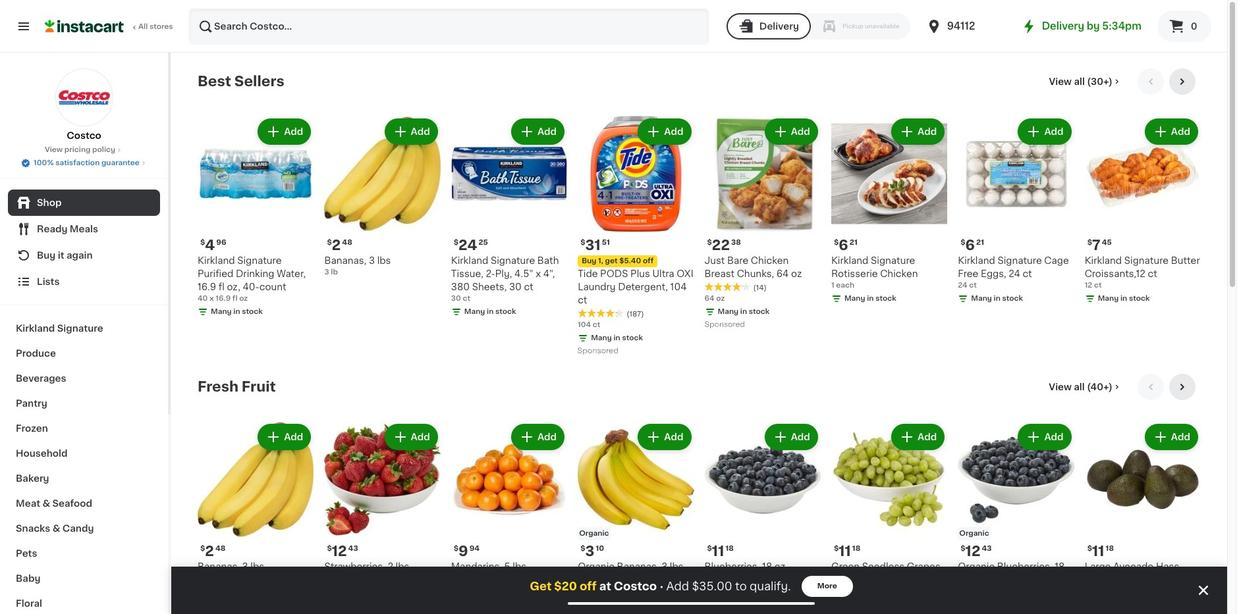 Task type: describe. For each thing, give the bounding box(es) containing it.
delivery button
[[726, 13, 811, 40]]

$ 12 43 for strawberries,
[[327, 545, 358, 558]]

view for fresh fruit
[[1049, 383, 1072, 392]]

item carousel region containing fresh fruit
[[198, 374, 1201, 615]]

kirkland for kirkland signature bath tissue, 2-ply, 4.5" x 4", 380 sheets, 30 ct
[[451, 256, 488, 266]]

more
[[817, 583, 837, 590]]

at
[[599, 582, 611, 592]]

bananas, for bananas, 3 lbs 3 lb
[[324, 256, 367, 266]]

$ 22 38
[[707, 239, 741, 253]]

12 inside kirkland signature butter croissants,12 ct 12 ct
[[1085, 282, 1092, 289]]

bare
[[727, 256, 748, 266]]

1 horizontal spatial 30
[[509, 283, 522, 292]]

fresh fruit
[[198, 380, 276, 394]]

21 for kirkland signature rotisserie chicken
[[850, 239, 858, 247]]

$ 11 18 for green seedless grapes, 3 lbs
[[834, 545, 860, 558]]

ready meals
[[37, 225, 98, 234]]

view pricing policy link
[[45, 145, 123, 155]]

signature inside kirkland signature link
[[57, 324, 103, 333]]

signature for bath
[[491, 256, 535, 266]]

tide
[[578, 270, 598, 279]]

frozen
[[16, 424, 48, 433]]

produce link
[[8, 341, 160, 366]]

view all (40+) button
[[1044, 374, 1127, 401]]

oz inside the "organic blueberries, 18 oz"
[[958, 576, 969, 585]]

strawberries,
[[324, 562, 385, 572]]

40
[[198, 295, 208, 303]]

96
[[216, 239, 226, 247]]

oxi
[[677, 270, 693, 279]]

strawberries, 2 lbs
[[324, 562, 409, 572]]

18 inside the "organic blueberries, 18 oz"
[[1055, 562, 1065, 572]]

many for kirkland signature rotisserie chicken
[[844, 295, 865, 303]]

many for kirkland signature cage free eggs, 24 ct
[[971, 295, 992, 303]]

product group containing 22
[[704, 116, 821, 332]]

organic inside organic bananas, 3 lbs 3 lb
[[578, 562, 615, 572]]

•
[[659, 582, 664, 592]]

$ 7 45
[[1087, 239, 1112, 253]]

each
[[836, 282, 854, 289]]

view pricing policy
[[45, 146, 115, 153]]

11 for large avocado hass variety, 5 ct
[[1092, 545, 1104, 558]]

costco inside get $20 off at costco • add $35.00 to qualify.
[[614, 582, 657, 592]]

18 up qualify.
[[762, 562, 772, 572]]

$ up "free"
[[961, 239, 965, 247]]

0 button
[[1157, 11, 1211, 42]]

costco logo image
[[55, 69, 113, 126]]

all stores
[[138, 23, 173, 30]]

tide pods plus ultra oxi laundry detergent, 104 ct
[[578, 270, 693, 305]]

22
[[712, 239, 730, 253]]

lists link
[[8, 269, 160, 295]]

organic up the "organic blueberries, 18 oz"
[[959, 530, 989, 537]]

4.5"
[[514, 270, 533, 279]]

signature for rotisserie
[[871, 256, 915, 266]]

(30+)
[[1087, 77, 1113, 86]]

blueberries, inside "blueberries, 18 oz 18 oz"
[[704, 562, 760, 572]]

1 vertical spatial 30
[[451, 295, 461, 303]]

grapes,
[[907, 562, 943, 572]]

43 for strawberries,
[[348, 545, 358, 552]]

38
[[731, 239, 741, 247]]

buy for buy it again
[[37, 251, 56, 260]]

pantry
[[16, 399, 47, 408]]

get
[[530, 582, 552, 592]]

shop
[[37, 198, 62, 207]]

18 up "blueberries, 18 oz 18 oz"
[[725, 545, 734, 552]]

lbs inside organic bananas, 3 lbs 3 lb
[[670, 562, 684, 572]]

5 inside large avocado hass variety, 5 ct
[[1122, 576, 1128, 585]]

10
[[596, 545, 604, 552]]

& for snacks
[[53, 524, 60, 534]]

many in stock for kirkland signature purified drinking water, 16.9 fl oz, 40-count
[[211, 309, 263, 316]]

lb inside organic bananas, 3 lbs 3 lb
[[584, 575, 591, 582]]

many down 104 ct
[[591, 335, 612, 342]]

pantry link
[[8, 391, 160, 416]]

policy
[[92, 146, 115, 153]]

product group containing 7
[[1085, 116, 1201, 307]]

view all (30+)
[[1049, 77, 1113, 86]]

kirkland signature link
[[8, 316, 160, 341]]

breast
[[704, 270, 735, 279]]

more button
[[801, 576, 853, 597]]

in for kirkland signature rotisserie chicken
[[867, 295, 874, 303]]

0 vertical spatial costco
[[67, 131, 101, 140]]

sellers
[[234, 74, 284, 88]]

$ up bananas, 3 lbs
[[200, 545, 205, 552]]

6 for kirkland signature rotisserie chicken
[[839, 239, 848, 253]]

380
[[451, 283, 470, 292]]

1 horizontal spatial fl
[[232, 295, 237, 303]]

104 inside tide pods plus ultra oxi laundry detergent, 104 ct
[[670, 283, 687, 292]]

$ up rotisserie
[[834, 239, 839, 247]]

kirkland signature purified drinking water, 16.9 fl oz, 40-count 40 x 16.9 fl oz
[[198, 256, 306, 303]]

stock for purified
[[242, 309, 263, 316]]

5 inside the product group
[[504, 562, 510, 572]]

1 vertical spatial 16.9
[[216, 295, 231, 303]]

$ up strawberries,
[[327, 545, 332, 552]]

kirkland for kirkland signature purified drinking water, 16.9 fl oz, 40-count
[[198, 256, 235, 266]]

100% satisfaction guarantee
[[34, 159, 140, 167]]

many for kirkland signature butter croissants,12 ct
[[1098, 295, 1119, 303]]

11 for blueberries, 18 oz
[[712, 545, 724, 558]]

organic inside the "organic blueberries, 18 oz"
[[958, 562, 995, 572]]

(40+)
[[1087, 383, 1113, 392]]

lbs inside green seedless grapes, 3 lbs 3 lb
[[840, 576, 853, 585]]

lbs for bananas, 3 lbs
[[250, 562, 264, 572]]

5:34pm
[[1102, 21, 1142, 31]]

$ 9 94
[[454, 545, 480, 558]]

plus
[[630, 270, 650, 279]]

green
[[831, 562, 860, 572]]

& for meat
[[42, 499, 50, 509]]

chicken inside just bare chicken breast chunks, 64 oz
[[751, 256, 789, 266]]

product group containing 4
[[198, 116, 314, 320]]

fruit
[[242, 380, 276, 394]]

off inside get $20 off at costco • add $35.00 to qualify.
[[580, 582, 597, 592]]

many in stock for blueberries, 18 oz
[[718, 588, 770, 595]]

kirkland signature
[[16, 324, 103, 333]]

croissants,12
[[1085, 270, 1145, 279]]

eggs,
[[981, 270, 1006, 279]]

again
[[67, 251, 93, 260]]

chicken inside kirkland signature rotisserie chicken 1 each
[[880, 270, 918, 279]]

qualify.
[[750, 582, 791, 592]]

bath
[[537, 256, 559, 266]]

rotisserie
[[831, 270, 878, 279]]

bananas, inside organic bananas, 3 lbs 3 lb
[[617, 562, 659, 572]]

1 horizontal spatial 24
[[958, 282, 967, 289]]

64 inside just bare chicken breast chunks, 64 oz
[[777, 270, 789, 279]]

1
[[831, 282, 834, 289]]

12 for strawberries, 2 lbs
[[332, 545, 347, 558]]

bananas, for bananas, 3 lbs
[[198, 562, 240, 572]]

mandarins,
[[451, 562, 502, 572]]

many in stock down (187)
[[591, 335, 643, 342]]

many for blueberries, 18 oz
[[718, 588, 739, 595]]

frozen link
[[8, 416, 160, 441]]

signature for cage
[[998, 256, 1042, 266]]

6 for kirkland signature cage free eggs, 24 ct
[[965, 239, 975, 253]]

$ inside "$ 9 94"
[[454, 545, 459, 552]]

many for kirkland signature purified drinking water, 16.9 fl oz, 40-count
[[211, 309, 232, 316]]

31
[[585, 239, 601, 253]]

all for 7
[[1074, 77, 1085, 86]]

fresh
[[198, 380, 238, 394]]

delivery for delivery
[[759, 22, 799, 31]]

stock for bath
[[495, 309, 516, 316]]

it
[[58, 251, 64, 260]]

kirkland up produce
[[16, 324, 55, 333]]

lb inside bananas, 3 lbs 3 lb
[[331, 269, 338, 276]]

candy
[[62, 524, 94, 534]]

many in stock down (14)
[[718, 309, 770, 316]]

11 for green seedless grapes, 3 lbs
[[839, 545, 851, 558]]

seedless
[[862, 562, 904, 572]]

many down 64 oz
[[718, 309, 739, 316]]

lbs for mandarins, 5 lbs
[[513, 562, 526, 572]]

buy it again
[[37, 251, 93, 260]]

in down chunks,
[[740, 309, 747, 316]]

stores
[[149, 23, 173, 30]]

in for blueberries, 18 oz
[[740, 588, 747, 595]]

view for best sellers
[[1049, 77, 1072, 86]]

100%
[[34, 159, 54, 167]]

organic bananas, 3 lbs 3 lb
[[578, 562, 684, 582]]

(14)
[[753, 285, 767, 292]]

blueberries, inside the "organic blueberries, 18 oz"
[[997, 562, 1052, 572]]

mandarins, 5 lbs
[[451, 562, 526, 572]]

kirkland signature butter croissants,12 ct 12 ct
[[1085, 256, 1200, 289]]

product group containing 24
[[451, 116, 567, 320]]

0 horizontal spatial 2
[[205, 545, 214, 558]]

cage
[[1044, 256, 1069, 266]]

94112
[[947, 21, 975, 31]]

0 vertical spatial $ 2 48
[[327, 239, 352, 253]]

$20
[[554, 582, 577, 592]]

household link
[[8, 441, 160, 466]]

butter
[[1171, 256, 1200, 266]]

snacks & candy
[[16, 524, 94, 534]]

shop link
[[8, 190, 160, 216]]

delivery for delivery by 5:34pm
[[1042, 21, 1084, 31]]

$ up bananas, 3 lbs 3 lb in the top left of the page
[[327, 239, 332, 247]]

$ inside $ 31 51
[[580, 239, 585, 247]]

view inside view pricing policy 'link'
[[45, 146, 63, 153]]

service type group
[[726, 13, 910, 40]]

oz,
[[227, 283, 240, 292]]

chunks,
[[737, 270, 774, 279]]

0 horizontal spatial 48
[[215, 545, 226, 552]]

94
[[469, 545, 480, 552]]

18 left to
[[704, 575, 713, 582]]



Task type: vqa. For each thing, say whether or not it's contained in the screenshot.
$ 24 25
yes



Task type: locate. For each thing, give the bounding box(es) containing it.
0 vertical spatial 2
[[332, 239, 341, 253]]

$ 6 21 for kirkland signature cage free eggs, 24 ct
[[961, 239, 984, 253]]

3 $ 11 18 from the left
[[1087, 545, 1114, 558]]

1 horizontal spatial x
[[536, 270, 541, 279]]

0 vertical spatial chicken
[[751, 256, 789, 266]]

main content containing best sellers
[[171, 53, 1227, 615]]

bananas, 3 lbs
[[198, 562, 264, 572]]

$ 6 21 up "free"
[[961, 239, 984, 253]]

1 horizontal spatial sponsored badge image
[[704, 321, 744, 329]]

1 horizontal spatial 2
[[332, 239, 341, 253]]

1 6 from the left
[[839, 239, 848, 253]]

0 horizontal spatial fl
[[219, 283, 225, 292]]

main content
[[171, 53, 1227, 615]]

detergent,
[[618, 283, 668, 292]]

2 item carousel region from the top
[[198, 374, 1201, 615]]

oz inside kirkland signature purified drinking water, 16.9 fl oz, 40-count 40 x 16.9 fl oz
[[239, 295, 248, 303]]

in
[[867, 295, 874, 303], [994, 295, 1000, 303], [1120, 295, 1127, 303], [233, 309, 240, 316], [487, 309, 494, 316], [740, 309, 747, 316], [614, 335, 620, 342], [740, 588, 747, 595]]

in for kirkland signature butter croissants,12 ct
[[1120, 295, 1127, 303]]

guarantee
[[101, 159, 140, 167]]

0 horizontal spatial off
[[580, 582, 597, 592]]

costco left •
[[614, 582, 657, 592]]

lbs inside bananas, 3 lbs 3 lb
[[377, 256, 391, 266]]

in for kirkland signature purified drinking water, 16.9 fl oz, 40-count
[[233, 309, 240, 316]]

many down "blueberries, 18 oz 18 oz"
[[718, 588, 739, 595]]

1 $ 12 43 from the left
[[327, 545, 358, 558]]

signature inside kirkland signature rotisserie chicken 1 each
[[871, 256, 915, 266]]

0 vertical spatial x
[[536, 270, 541, 279]]

0 horizontal spatial 11
[[712, 545, 724, 558]]

sponsored badge image for just bare chicken breast chunks, 64 oz
[[704, 321, 744, 329]]

2 up bananas, 3 lbs
[[205, 545, 214, 558]]

2 43 from the left
[[982, 545, 992, 552]]

1 horizontal spatial $ 2 48
[[327, 239, 352, 253]]

1 horizontal spatial 48
[[342, 239, 352, 247]]

signature
[[237, 256, 282, 266], [491, 256, 535, 266], [871, 256, 915, 266], [998, 256, 1042, 266], [1124, 256, 1169, 266], [57, 324, 103, 333]]

0 horizontal spatial lb
[[331, 269, 338, 276]]

view all (40+)
[[1049, 383, 1113, 392]]

$ up green at the right of the page
[[834, 545, 839, 552]]

0 horizontal spatial chicken
[[751, 256, 789, 266]]

in down the sheets,
[[487, 309, 494, 316]]

instacart logo image
[[45, 18, 124, 34]]

0 horizontal spatial &
[[42, 499, 50, 509]]

0 horizontal spatial $ 2 48
[[200, 545, 226, 558]]

0 vertical spatial view
[[1049, 77, 1072, 86]]

many in stock for kirkland signature cage free eggs, 24 ct
[[971, 295, 1023, 303]]

signature up produce link
[[57, 324, 103, 333]]

pets link
[[8, 541, 160, 566]]

bananas, 3 lbs 3 lb
[[324, 256, 391, 276]]

all left (30+)
[[1074, 77, 1085, 86]]

0 vertical spatial lb
[[331, 269, 338, 276]]

0 horizontal spatial costco
[[67, 131, 101, 140]]

2 all from the top
[[1074, 383, 1085, 392]]

24 left 25
[[459, 239, 477, 253]]

1 horizontal spatial bananas,
[[324, 256, 367, 266]]

many in stock down kirkland signature rotisserie chicken 1 each
[[844, 295, 896, 303]]

many in stock down oz,
[[211, 309, 263, 316]]

0 vertical spatial fl
[[219, 283, 225, 292]]

organic
[[579, 530, 609, 537], [959, 530, 989, 537], [578, 562, 615, 572], [958, 562, 995, 572]]

1 vertical spatial off
[[580, 582, 597, 592]]

many in stock down eggs,
[[971, 295, 1023, 303]]

1 $ 6 21 from the left
[[834, 239, 858, 253]]

many down "each"
[[844, 295, 865, 303]]

lbs for strawberries, 2 lbs
[[396, 562, 409, 572]]

view inside popup button
[[1049, 77, 1072, 86]]

x inside kirkland signature bath tissue, 2-ply, 4.5" x 4", 380 sheets, 30 ct 30 ct
[[536, 270, 541, 279]]

1 $ 11 18 from the left
[[707, 545, 734, 558]]

signature inside kirkland signature butter croissants,12 ct 12 ct
[[1124, 256, 1169, 266]]

floral
[[16, 599, 42, 609]]

1 horizontal spatial 5
[[1122, 576, 1128, 585]]

1 horizontal spatial 11
[[839, 545, 851, 558]]

view inside 'popup button'
[[1049, 383, 1072, 392]]

0 vertical spatial 64
[[777, 270, 789, 279]]

0 horizontal spatial blueberries,
[[704, 562, 760, 572]]

$ 12 43
[[327, 545, 358, 558], [961, 545, 992, 558]]

many in stock
[[844, 295, 896, 303], [971, 295, 1023, 303], [1098, 295, 1150, 303], [211, 309, 263, 316], [464, 309, 516, 316], [718, 309, 770, 316], [591, 335, 643, 342], [718, 588, 770, 595]]

2 horizontal spatial 24
[[1009, 270, 1020, 279]]

11 up green at the right of the page
[[839, 545, 851, 558]]

1 vertical spatial all
[[1074, 383, 1085, 392]]

1 vertical spatial 24
[[1009, 270, 1020, 279]]

many in stock down "blueberries, 18 oz 18 oz"
[[718, 588, 770, 595]]

stock down 40-
[[242, 309, 263, 316]]

organic right the grapes,
[[958, 562, 995, 572]]

0 horizontal spatial $ 12 43
[[327, 545, 358, 558]]

$ 12 43 up the "organic blueberries, 18 oz"
[[961, 545, 992, 558]]

pets
[[16, 549, 37, 559]]

stock for butter
[[1129, 295, 1150, 303]]

buy it again link
[[8, 242, 160, 269]]

1 horizontal spatial 64
[[777, 270, 789, 279]]

0 vertical spatial 24
[[459, 239, 477, 253]]

product group
[[198, 116, 314, 320], [324, 116, 441, 278], [451, 116, 567, 320], [578, 116, 694, 359], [704, 116, 821, 332], [831, 116, 947, 307], [958, 116, 1074, 307], [1085, 116, 1201, 307], [198, 422, 314, 584], [324, 422, 441, 584], [451, 422, 567, 600], [578, 422, 694, 584], [704, 422, 821, 600], [831, 422, 947, 613], [958, 422, 1074, 613], [1085, 422, 1201, 613]]

many down 380
[[464, 309, 485, 316]]

$ 12 43 for organic
[[961, 545, 992, 558]]

1 horizontal spatial 43
[[982, 545, 992, 552]]

1 vertical spatial 104
[[578, 322, 591, 329]]

kirkland inside kirkland signature cage free eggs, 24 ct 24 ct
[[958, 256, 995, 266]]

1 blueberries, from the left
[[704, 562, 760, 572]]

get
[[605, 258, 618, 265]]

1 horizontal spatial 21
[[976, 239, 984, 247]]

avocado
[[1113, 562, 1154, 572]]

18 up green at the right of the page
[[852, 545, 860, 552]]

51
[[602, 239, 610, 247]]

all
[[138, 23, 148, 30]]

0 horizontal spatial bananas,
[[198, 562, 240, 572]]

$ 11 18 up large
[[1087, 545, 1114, 558]]

item carousel region containing best sellers
[[198, 69, 1201, 364]]

ply,
[[495, 270, 512, 279]]

2 vertical spatial view
[[1049, 383, 1072, 392]]

in for kirkland signature bath tissue, 2-ply, 4.5" x 4", 380 sheets, 30 ct
[[487, 309, 494, 316]]

0 horizontal spatial sponsored badge image
[[578, 348, 618, 355]]

signature inside kirkland signature cage free eggs, 24 ct 24 ct
[[998, 256, 1042, 266]]

6 up "free"
[[965, 239, 975, 253]]

kirkland for kirkland signature rotisserie chicken
[[831, 256, 868, 266]]

treatment tracker modal dialog
[[171, 567, 1227, 615]]

stock right to
[[749, 588, 770, 595]]

0 vertical spatial 104
[[670, 283, 687, 292]]

kirkland inside kirkland signature rotisserie chicken 1 each
[[831, 256, 868, 266]]

bananas, inside bananas, 3 lbs 3 lb
[[324, 256, 367, 266]]

48 up bananas, 3 lbs 3 lb in the top left of the page
[[342, 239, 352, 247]]

costco up view pricing policy 'link'
[[67, 131, 101, 140]]

stock for cage
[[1002, 295, 1023, 303]]

1 vertical spatial &
[[53, 524, 60, 534]]

many down the croissants,12
[[1098, 295, 1119, 303]]

free
[[958, 270, 978, 279]]

kirkland inside kirkland signature butter croissants,12 ct 12 ct
[[1085, 256, 1122, 266]]

1 horizontal spatial chicken
[[880, 270, 918, 279]]

organic down $ 3 10
[[578, 562, 615, 572]]

all left "(40+)"
[[1074, 383, 1085, 392]]

stock for rotisserie
[[876, 295, 896, 303]]

1 horizontal spatial off
[[643, 258, 654, 265]]

in down kirkland signature rotisserie chicken 1 each
[[867, 295, 874, 303]]

kirkland signature rotisserie chicken 1 each
[[831, 256, 918, 289]]

2 horizontal spatial lb
[[838, 588, 845, 595]]

blueberries, 18 oz 18 oz
[[704, 562, 785, 582]]

0 vertical spatial off
[[643, 258, 654, 265]]

kirkland for kirkland signature butter croissants,12 ct
[[1085, 256, 1122, 266]]

$ inside $ 22 38
[[707, 239, 712, 247]]

1 vertical spatial x
[[210, 295, 214, 303]]

baby link
[[8, 566, 160, 592]]

1 item carousel region from the top
[[198, 69, 1201, 364]]

0 horizontal spatial 30
[[451, 295, 461, 303]]

$ 2 48 up bananas, 3 lbs
[[200, 545, 226, 558]]

all for 11
[[1074, 383, 1085, 392]]

0 vertical spatial 5
[[504, 562, 510, 572]]

0 vertical spatial item carousel region
[[198, 69, 1201, 364]]

1 vertical spatial $ 2 48
[[200, 545, 226, 558]]

1 vertical spatial view
[[45, 146, 63, 153]]

kirkland for kirkland signature cage free eggs, 24 ct
[[958, 256, 995, 266]]

$ left 25
[[454, 239, 459, 247]]

None search field
[[188, 8, 709, 45]]

meat & seafood
[[16, 499, 92, 509]]

1 horizontal spatial delivery
[[1042, 21, 1084, 31]]

kirkland inside kirkland signature purified drinking water, 16.9 fl oz, 40-count 40 x 16.9 fl oz
[[198, 256, 235, 266]]

signature for purified
[[237, 256, 282, 266]]

organic up 10
[[579, 530, 609, 537]]

1 11 from the left
[[712, 545, 724, 558]]

kirkland inside kirkland signature bath tissue, 2-ply, 4.5" x 4", 380 sheets, 30 ct 30 ct
[[451, 256, 488, 266]]

21 up "free"
[[976, 239, 984, 247]]

$ 6 21 for kirkland signature rotisserie chicken
[[834, 239, 858, 253]]

item carousel region
[[198, 69, 1201, 364], [198, 374, 1201, 615]]

signature inside kirkland signature bath tissue, 2-ply, 4.5" x 4", 380 sheets, 30 ct 30 ct
[[491, 256, 535, 266]]

$ left "51"
[[580, 239, 585, 247]]

0 vertical spatial 16.9
[[198, 283, 216, 292]]

stock down kirkland signature cage free eggs, 24 ct 24 ct
[[1002, 295, 1023, 303]]

0
[[1191, 22, 1197, 31]]

drinking
[[236, 270, 274, 279]]

11 up large
[[1092, 545, 1104, 558]]

0 vertical spatial 30
[[509, 283, 522, 292]]

oz inside just bare chicken breast chunks, 64 oz
[[791, 270, 802, 279]]

1 horizontal spatial $ 12 43
[[961, 545, 992, 558]]

chicken up chunks,
[[751, 256, 789, 266]]

hass
[[1156, 562, 1179, 572]]

0 vertical spatial sponsored badge image
[[704, 321, 744, 329]]

many
[[844, 295, 865, 303], [971, 295, 992, 303], [1098, 295, 1119, 303], [211, 309, 232, 316], [464, 309, 485, 316], [718, 309, 739, 316], [591, 335, 612, 342], [718, 588, 739, 595]]

x inside kirkland signature purified drinking water, 16.9 fl oz, 40-count 40 x 16.9 fl oz
[[210, 295, 214, 303]]

$ 11 18
[[707, 545, 734, 558], [834, 545, 860, 558], [1087, 545, 1114, 558]]

0 horizontal spatial 64
[[704, 295, 714, 303]]

x
[[536, 270, 541, 279], [210, 295, 214, 303]]

1 horizontal spatial 12
[[965, 545, 980, 558]]

stock down (187)
[[622, 335, 643, 342]]

1 vertical spatial lb
[[584, 575, 591, 582]]

signature up ply,
[[491, 256, 535, 266]]

2 horizontal spatial $ 11 18
[[1087, 545, 1114, 558]]

$ 2 48 up bananas, 3 lbs 3 lb in the top left of the page
[[327, 239, 352, 253]]

ready meals button
[[8, 216, 160, 242]]

2 $ 12 43 from the left
[[961, 545, 992, 558]]

product group containing 31
[[578, 116, 694, 359]]

1 vertical spatial fl
[[232, 295, 237, 303]]

$ 2 48
[[327, 239, 352, 253], [200, 545, 226, 558]]

45
[[1102, 239, 1112, 247]]

delivery inside delivery button
[[759, 22, 799, 31]]

5 down avocado
[[1122, 576, 1128, 585]]

2 21 from the left
[[976, 239, 984, 247]]

1 vertical spatial 5
[[1122, 576, 1128, 585]]

all
[[1074, 77, 1085, 86], [1074, 383, 1085, 392]]

2 horizontal spatial 2
[[388, 562, 393, 572]]

ultra
[[652, 270, 674, 279]]

1 21 from the left
[[850, 239, 858, 247]]

0 horizontal spatial delivery
[[759, 22, 799, 31]]

1 horizontal spatial costco
[[614, 582, 657, 592]]

ct inside tide pods plus ultra oxi laundry detergent, 104 ct
[[578, 296, 587, 305]]

seafood
[[52, 499, 92, 509]]

satisfaction
[[55, 159, 100, 167]]

1 vertical spatial 64
[[704, 295, 714, 303]]

2-
[[486, 270, 495, 279]]

ct inside large avocado hass variety, 5 ct
[[1130, 576, 1140, 585]]

2 11 from the left
[[839, 545, 851, 558]]

signature for butter
[[1124, 256, 1169, 266]]

0 horizontal spatial 104
[[578, 322, 591, 329]]

many down eggs,
[[971, 295, 992, 303]]

21 for kirkland signature cage free eggs, 24 ct
[[976, 239, 984, 247]]

ct
[[1023, 270, 1032, 279], [1148, 270, 1157, 279], [969, 282, 977, 289], [1094, 282, 1102, 289], [524, 283, 533, 292], [463, 295, 470, 303], [578, 296, 587, 305], [593, 322, 600, 329], [1130, 576, 1140, 585]]

1 43 from the left
[[348, 545, 358, 552]]

in down the croissants,12
[[1120, 295, 1127, 303]]

sponsored badge image
[[704, 321, 744, 329], [578, 348, 618, 355]]

0 vertical spatial &
[[42, 499, 50, 509]]

2 vertical spatial 2
[[388, 562, 393, 572]]

add inside get $20 off at costco • add $35.00 to qualify.
[[666, 582, 689, 592]]

0 vertical spatial 48
[[342, 239, 352, 247]]

1 horizontal spatial buy
[[582, 258, 596, 265]]

0 horizontal spatial 5
[[504, 562, 510, 572]]

1 vertical spatial sponsored badge image
[[578, 348, 618, 355]]

3 11 from the left
[[1092, 545, 1104, 558]]

$ inside $ 4 96
[[200, 239, 205, 247]]

snacks & candy link
[[8, 516, 160, 541]]

2 horizontal spatial 12
[[1085, 282, 1092, 289]]

sponsored badge image down 104 ct
[[578, 348, 618, 355]]

$5.40
[[619, 258, 641, 265]]

purified
[[198, 270, 233, 279]]

$ 31 51
[[580, 239, 610, 253]]

24 inside the product group
[[459, 239, 477, 253]]

18 up large
[[1106, 545, 1114, 552]]

stock down kirkland signature rotisserie chicken 1 each
[[876, 295, 896, 303]]

many in stock for kirkland signature rotisserie chicken
[[844, 295, 896, 303]]

& right meat
[[42, 499, 50, 509]]

off inside the product group
[[643, 258, 654, 265]]

signature up eggs,
[[998, 256, 1042, 266]]

pricing
[[64, 146, 91, 153]]

many in stock down the sheets,
[[464, 309, 516, 316]]

2 up bananas, 3 lbs 3 lb in the top left of the page
[[332, 239, 341, 253]]

x right 40
[[210, 295, 214, 303]]

fl left oz,
[[219, 283, 225, 292]]

0 vertical spatial all
[[1074, 77, 1085, 86]]

2 horizontal spatial bananas,
[[617, 562, 659, 572]]

$ 11 18 up green at the right of the page
[[834, 545, 860, 558]]

0 horizontal spatial x
[[210, 295, 214, 303]]

21 up rotisserie
[[850, 239, 858, 247]]

green seedless grapes, 3 lbs 3 lb
[[831, 562, 943, 595]]

64 down breast
[[704, 295, 714, 303]]

organic blueberries, 18 oz
[[958, 562, 1065, 585]]

1 all from the top
[[1074, 77, 1085, 86]]

30
[[509, 283, 522, 292], [451, 295, 461, 303]]

fl down oz,
[[232, 295, 237, 303]]

many in stock for kirkland signature bath tissue, 2-ply, 4.5" x 4", 380 sheets, 30 ct
[[464, 309, 516, 316]]

all inside 'popup button'
[[1074, 383, 1085, 392]]

stock down (14)
[[749, 309, 770, 316]]

1 vertical spatial costco
[[614, 582, 657, 592]]

12 down the croissants,12
[[1085, 282, 1092, 289]]

ready
[[37, 225, 67, 234]]

in down "blueberries, 18 oz 18 oz"
[[740, 588, 747, 595]]

signature up rotisserie
[[871, 256, 915, 266]]

1 vertical spatial 48
[[215, 545, 226, 552]]

add button
[[259, 120, 310, 144], [386, 120, 437, 144], [512, 120, 563, 144], [639, 120, 690, 144], [766, 120, 817, 144], [893, 120, 943, 144], [1019, 120, 1070, 144], [1146, 120, 1197, 144], [259, 426, 310, 449], [386, 426, 437, 449], [512, 426, 563, 449], [639, 426, 690, 449], [766, 426, 817, 449], [893, 426, 943, 449], [1019, 426, 1070, 449], [1146, 426, 1197, 449]]

count
[[259, 283, 286, 292]]

64
[[777, 270, 789, 279], [704, 295, 714, 303]]

$ left 10
[[580, 545, 585, 552]]

variety,
[[1085, 576, 1119, 585]]

12
[[1085, 282, 1092, 289], [332, 545, 347, 558], [965, 545, 980, 558]]

1 horizontal spatial 6
[[965, 239, 975, 253]]

stock down the sheets,
[[495, 309, 516, 316]]

0 horizontal spatial 6
[[839, 239, 848, 253]]

2 blueberries, from the left
[[997, 562, 1052, 572]]

kirkland up "free"
[[958, 256, 995, 266]]

94112 button
[[926, 8, 1005, 45]]

lbs for bananas, 3 lbs 3 lb
[[377, 256, 391, 266]]

Search field
[[190, 9, 708, 43]]

43 for organic
[[982, 545, 992, 552]]

kirkland up tissue,
[[451, 256, 488, 266]]

chicken
[[751, 256, 789, 266], [880, 270, 918, 279]]

1 vertical spatial chicken
[[880, 270, 918, 279]]

0 horizontal spatial 43
[[348, 545, 358, 552]]

sponsored badge image for tide pods plus ultra oxi laundry detergent, 104 ct
[[578, 348, 618, 355]]

kirkland up rotisserie
[[831, 256, 868, 266]]

1 horizontal spatial 104
[[670, 283, 687, 292]]

64 right chunks,
[[777, 270, 789, 279]]

$ up $35.00 on the bottom of the page
[[707, 545, 712, 552]]

1 horizontal spatial lb
[[584, 575, 591, 582]]

all inside popup button
[[1074, 77, 1085, 86]]

$ 11 18 for blueberries, 18 oz
[[707, 545, 734, 558]]

view all (30+) button
[[1044, 69, 1127, 95]]

1 horizontal spatial $ 11 18
[[834, 545, 860, 558]]

to
[[735, 582, 747, 592]]

signature up the croissants,12
[[1124, 256, 1169, 266]]

$ inside $ 24 25
[[454, 239, 459, 247]]

2 $ 6 21 from the left
[[961, 239, 984, 253]]

signature up drinking
[[237, 256, 282, 266]]

2 6 from the left
[[965, 239, 975, 253]]

9
[[459, 545, 468, 558]]

stock for oz
[[749, 588, 770, 595]]

$ up just
[[707, 239, 712, 247]]

$ inside $ 3 10
[[580, 545, 585, 552]]

2 horizontal spatial 11
[[1092, 545, 1104, 558]]

2 vertical spatial 24
[[958, 282, 967, 289]]

12 for organic blueberries, 18 oz
[[965, 545, 980, 558]]

$ 6 21 up rotisserie
[[834, 239, 858, 253]]

16.9
[[198, 283, 216, 292], [216, 295, 231, 303]]

$ inside $ 7 45
[[1087, 239, 1092, 247]]

off up the plus
[[643, 258, 654, 265]]

7
[[1092, 239, 1100, 253]]

many in stock for kirkland signature butter croissants,12 ct
[[1098, 295, 1150, 303]]

$35.00
[[692, 582, 732, 592]]

x left the 4",
[[536, 270, 541, 279]]

0 horizontal spatial 12
[[332, 545, 347, 558]]

buy for buy 1, get $5.40 off
[[582, 258, 596, 265]]

meals
[[70, 225, 98, 234]]

6 up rotisserie
[[839, 239, 848, 253]]

sheets,
[[472, 283, 507, 292]]

lb right water,
[[331, 269, 338, 276]]

by
[[1087, 21, 1100, 31]]

1 horizontal spatial blueberries,
[[997, 562, 1052, 572]]

0 horizontal spatial 24
[[459, 239, 477, 253]]

0 horizontal spatial $ 6 21
[[834, 239, 858, 253]]

★★★★★
[[704, 283, 751, 292], [704, 283, 751, 292], [578, 309, 624, 318], [578, 309, 624, 318]]

product group containing 9
[[451, 422, 567, 600]]

104 ct
[[578, 322, 600, 329]]

view left "(40+)"
[[1049, 383, 1072, 392]]

off left at
[[580, 582, 597, 592]]

1 vertical spatial item carousel region
[[198, 374, 1201, 615]]

many for kirkland signature bath tissue, 2-ply, 4.5" x 4", 380 sheets, 30 ct
[[464, 309, 485, 316]]

6
[[839, 239, 848, 253], [965, 239, 975, 253]]

24 right eggs,
[[1009, 270, 1020, 279]]

$ up the "organic blueberries, 18 oz"
[[961, 545, 965, 552]]

2 vertical spatial lb
[[838, 588, 845, 595]]

buy left the it
[[37, 251, 56, 260]]

$ up large
[[1087, 545, 1092, 552]]

2 $ 11 18 from the left
[[834, 545, 860, 558]]

lb inside green seedless grapes, 3 lbs 3 lb
[[838, 588, 845, 595]]

2 right strawberries,
[[388, 562, 393, 572]]

in for kirkland signature cage free eggs, 24 ct
[[994, 295, 1000, 303]]

buy left 1,
[[582, 258, 596, 265]]

in down tide pods plus ultra oxi laundry detergent, 104 ct
[[614, 335, 620, 342]]

kirkland down $ 7 45
[[1085, 256, 1122, 266]]

0 horizontal spatial $ 11 18
[[707, 545, 734, 558]]

(187)
[[627, 311, 644, 318]]

view up 100%
[[45, 146, 63, 153]]

104 down oxi
[[670, 283, 687, 292]]

$ 11 18 for large avocado hass variety, 5 ct
[[1087, 545, 1114, 558]]

delivery
[[1042, 21, 1084, 31], [759, 22, 799, 31]]

product group containing 3
[[578, 422, 694, 584]]

large avocado hass variety, 5 ct
[[1085, 562, 1179, 585]]

0 horizontal spatial 21
[[850, 239, 858, 247]]

30 down 4.5"
[[509, 283, 522, 292]]

11 up "blueberries, 18 oz 18 oz"
[[712, 545, 724, 558]]

signature inside kirkland signature purified drinking water, 16.9 fl oz, 40-count 40 x 16.9 fl oz
[[237, 256, 282, 266]]

delivery by 5:34pm
[[1042, 21, 1142, 31]]

costco link
[[55, 69, 113, 142]]

1 vertical spatial 2
[[205, 545, 214, 558]]



